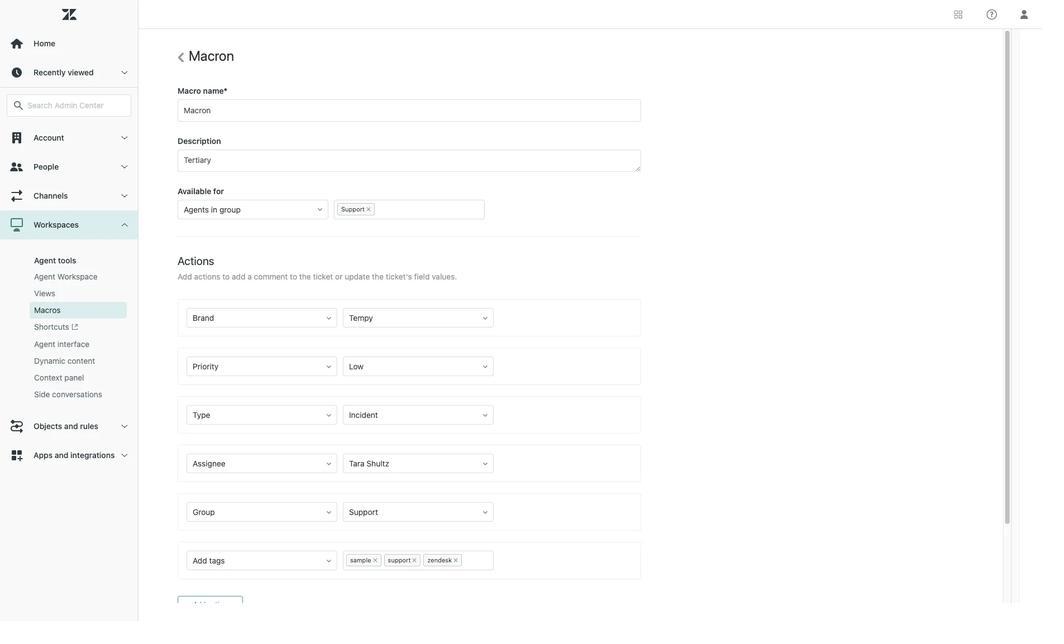 Task type: describe. For each thing, give the bounding box(es) containing it.
recently viewed
[[34, 68, 94, 77]]

and for objects
[[64, 422, 78, 431]]

views
[[34, 289, 55, 298]]

agent for agent tools
[[34, 256, 56, 265]]

rules
[[80, 422, 98, 431]]

panel
[[64, 373, 84, 383]]

apps and integrations
[[34, 451, 115, 461]]

agent workspace
[[34, 272, 98, 282]]

agent for agent workspace
[[34, 272, 55, 282]]

workspaces button
[[0, 211, 138, 240]]

macros link
[[30, 302, 127, 319]]

channels
[[34, 191, 68, 201]]

agent workspace link
[[30, 269, 127, 286]]

account button
[[0, 123, 138, 153]]

tree item inside the 'primary' element
[[0, 211, 138, 413]]

objects and rules button
[[0, 413, 138, 442]]

content
[[68, 357, 95, 366]]

shortcuts
[[34, 322, 69, 332]]

home
[[34, 39, 55, 48]]

Search Admin Center field
[[27, 101, 124, 111]]

dynamic content link
[[30, 353, 127, 370]]

workspace
[[57, 272, 98, 282]]

views link
[[30, 286, 127, 302]]

integrations
[[70, 451, 115, 461]]

side conversations link
[[30, 387, 127, 404]]

primary element
[[0, 0, 139, 622]]

agent interface element
[[34, 339, 90, 350]]

conversations
[[52, 390, 102, 400]]

views element
[[34, 288, 55, 299]]

agent tools element
[[34, 256, 76, 265]]

agent tools
[[34, 256, 76, 265]]

apps
[[34, 451, 53, 461]]

user menu image
[[1017, 7, 1032, 22]]

context panel element
[[34, 373, 84, 384]]

dynamic
[[34, 357, 65, 366]]

dynamic content
[[34, 357, 95, 366]]

shortcuts link
[[30, 319, 127, 337]]

dynamic content element
[[34, 356, 95, 367]]



Task type: locate. For each thing, give the bounding box(es) containing it.
2 vertical spatial agent
[[34, 340, 55, 349]]

account
[[34, 133, 64, 142]]

help image
[[987, 9, 997, 19]]

agent workspace element
[[34, 272, 98, 283]]

agent up views
[[34, 272, 55, 282]]

side conversations element
[[34, 390, 102, 401]]

side conversations
[[34, 390, 102, 400]]

agent for agent interface
[[34, 340, 55, 349]]

side
[[34, 390, 50, 400]]

agent interface link
[[30, 337, 127, 353]]

none search field inside the 'primary' element
[[1, 94, 137, 117]]

people
[[34, 162, 59, 172]]

and right apps
[[55, 451, 68, 461]]

apps and integrations button
[[0, 442, 138, 471]]

and inside dropdown button
[[64, 422, 78, 431]]

macros
[[34, 306, 61, 315]]

2 agent from the top
[[34, 272, 55, 282]]

recently viewed button
[[0, 58, 138, 87]]

agent interface
[[34, 340, 90, 349]]

and
[[64, 422, 78, 431], [55, 451, 68, 461]]

tree
[[0, 123, 138, 471]]

shortcuts element
[[34, 322, 78, 334]]

channels button
[[0, 182, 138, 211]]

zendesk products image
[[955, 10, 963, 18]]

and inside dropdown button
[[55, 451, 68, 461]]

context panel
[[34, 373, 84, 383]]

0 vertical spatial agent
[[34, 256, 56, 265]]

tree item containing workspaces
[[0, 211, 138, 413]]

recently
[[34, 68, 66, 77]]

viewed
[[68, 68, 94, 77]]

tree containing account
[[0, 123, 138, 471]]

context
[[34, 373, 62, 383]]

workspaces group
[[0, 240, 138, 413]]

1 vertical spatial and
[[55, 451, 68, 461]]

tree inside the 'primary' element
[[0, 123, 138, 471]]

interface
[[57, 340, 90, 349]]

agent left the tools
[[34, 256, 56, 265]]

0 vertical spatial and
[[64, 422, 78, 431]]

home button
[[0, 29, 138, 58]]

tools
[[58, 256, 76, 265]]

None search field
[[1, 94, 137, 117]]

context panel link
[[30, 370, 127, 387]]

tree item
[[0, 211, 138, 413]]

people button
[[0, 153, 138, 182]]

1 agent from the top
[[34, 256, 56, 265]]

objects and rules
[[34, 422, 98, 431]]

and left rules
[[64, 422, 78, 431]]

3 agent from the top
[[34, 340, 55, 349]]

agent up dynamic
[[34, 340, 55, 349]]

1 vertical spatial agent
[[34, 272, 55, 282]]

and for apps
[[55, 451, 68, 461]]

macros element
[[34, 305, 61, 316]]

agent
[[34, 256, 56, 265], [34, 272, 55, 282], [34, 340, 55, 349]]

workspaces
[[34, 220, 79, 230]]

objects
[[34, 422, 62, 431]]



Task type: vqa. For each thing, say whether or not it's contained in the screenshot.
recently viewed
yes



